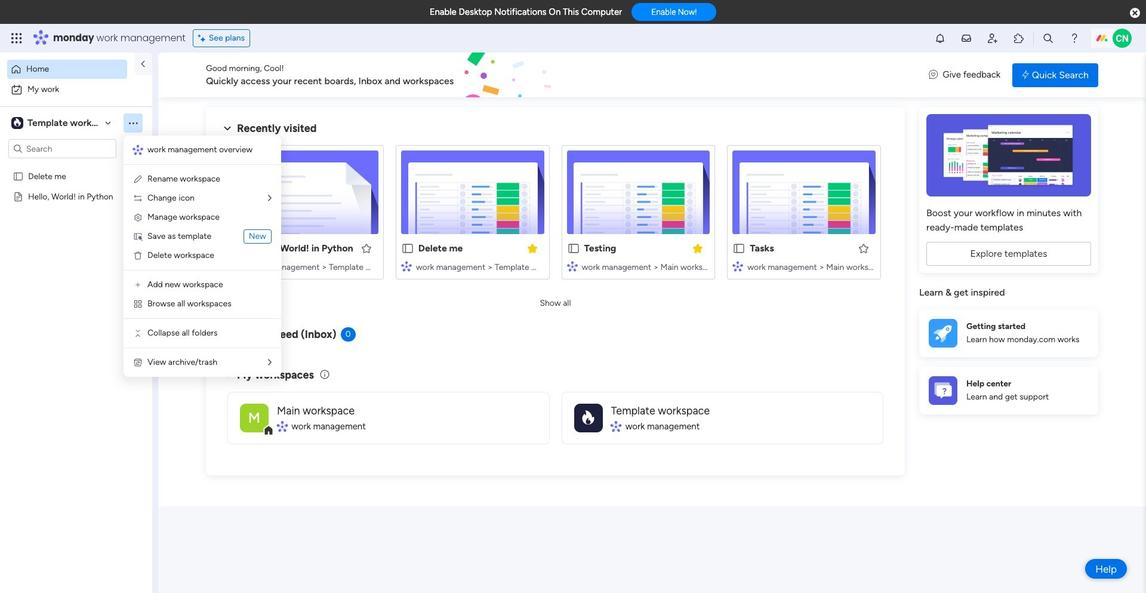 Task type: locate. For each thing, give the bounding box(es) containing it.
help image
[[1069, 32, 1081, 44]]

list arrow image
[[268, 194, 272, 203]]

remove from favorites image
[[527, 242, 539, 254], [692, 242, 704, 254]]

collapse all folders image
[[133, 329, 143, 338]]

close my workspaces image
[[220, 368, 235, 382]]

v2 user feedback image
[[930, 68, 939, 82]]

service icon image
[[133, 232, 143, 241]]

manage workspace image
[[133, 213, 143, 222]]

0 horizontal spatial add to favorites image
[[361, 242, 373, 254]]

menu
[[124, 136, 281, 377]]

0 element
[[341, 327, 356, 342]]

2 vertical spatial option
[[0, 165, 152, 168]]

dapulse close image
[[1131, 7, 1141, 19]]

0 horizontal spatial remove from favorites image
[[527, 242, 539, 254]]

Search in workspace field
[[25, 142, 100, 156]]

1 horizontal spatial remove from favorites image
[[692, 242, 704, 254]]

0 vertical spatial workspace image
[[14, 116, 21, 130]]

0 horizontal spatial workspace image
[[14, 116, 21, 130]]

workspace image
[[11, 116, 23, 130], [240, 404, 269, 432], [574, 404, 603, 432]]

add to favorites image
[[361, 242, 373, 254], [858, 242, 870, 254]]

update feed image
[[961, 32, 973, 44]]

1 vertical spatial option
[[7, 80, 145, 99]]

invite members image
[[987, 32, 999, 44]]

workspace image
[[14, 116, 21, 130], [583, 407, 595, 429]]

2 add to favorites image from the left
[[858, 242, 870, 254]]

1 vertical spatial workspace image
[[583, 407, 595, 429]]

public board image
[[13, 191, 24, 202], [567, 242, 580, 255]]

templates image image
[[931, 114, 1088, 197]]

view archive/trash image
[[133, 358, 143, 367]]

add new workspace image
[[133, 280, 143, 290]]

workspace selection element
[[11, 116, 117, 130]]

2 remove from favorites image from the left
[[692, 242, 704, 254]]

public board image
[[13, 170, 24, 182], [235, 242, 249, 255], [401, 242, 414, 255], [733, 242, 746, 255]]

1 horizontal spatial add to favorites image
[[858, 242, 870, 254]]

1 vertical spatial public board image
[[567, 242, 580, 255]]

option
[[7, 60, 127, 79], [7, 80, 145, 99], [0, 165, 152, 168]]

2 horizontal spatial workspace image
[[574, 404, 603, 432]]

search everything image
[[1043, 32, 1055, 44]]

notifications image
[[935, 32, 947, 44]]

change icon image
[[133, 194, 143, 203]]

list box
[[0, 163, 152, 368]]

getting started element
[[920, 309, 1099, 357]]

quick search results list box
[[220, 136, 891, 294]]

0 horizontal spatial public board image
[[13, 191, 24, 202]]

1 horizontal spatial public board image
[[567, 242, 580, 255]]



Task type: vqa. For each thing, say whether or not it's contained in the screenshot.
list arrow image
yes



Task type: describe. For each thing, give the bounding box(es) containing it.
rename workspace image
[[133, 174, 143, 184]]

1 horizontal spatial workspace image
[[240, 404, 269, 432]]

1 add to favorites image from the left
[[361, 242, 373, 254]]

close recently visited image
[[220, 121, 235, 136]]

monday marketplace image
[[1014, 32, 1026, 44]]

select product image
[[11, 32, 23, 44]]

v2 bolt switch image
[[1023, 68, 1030, 82]]

0 vertical spatial option
[[7, 60, 127, 79]]

list arrow image
[[268, 358, 272, 367]]

1 remove from favorites image from the left
[[527, 242, 539, 254]]

see plans image
[[198, 32, 209, 45]]

component image
[[235, 261, 246, 271]]

workspace options image
[[127, 117, 139, 129]]

browse all workspaces image
[[133, 299, 143, 309]]

0 vertical spatial public board image
[[13, 191, 24, 202]]

1 horizontal spatial workspace image
[[583, 407, 595, 429]]

delete workspace image
[[133, 251, 143, 260]]

public board image inside quick search results 'list box'
[[567, 242, 580, 255]]

cool name image
[[1113, 29, 1133, 48]]

0 horizontal spatial workspace image
[[11, 116, 23, 130]]

help center element
[[920, 366, 1099, 414]]



